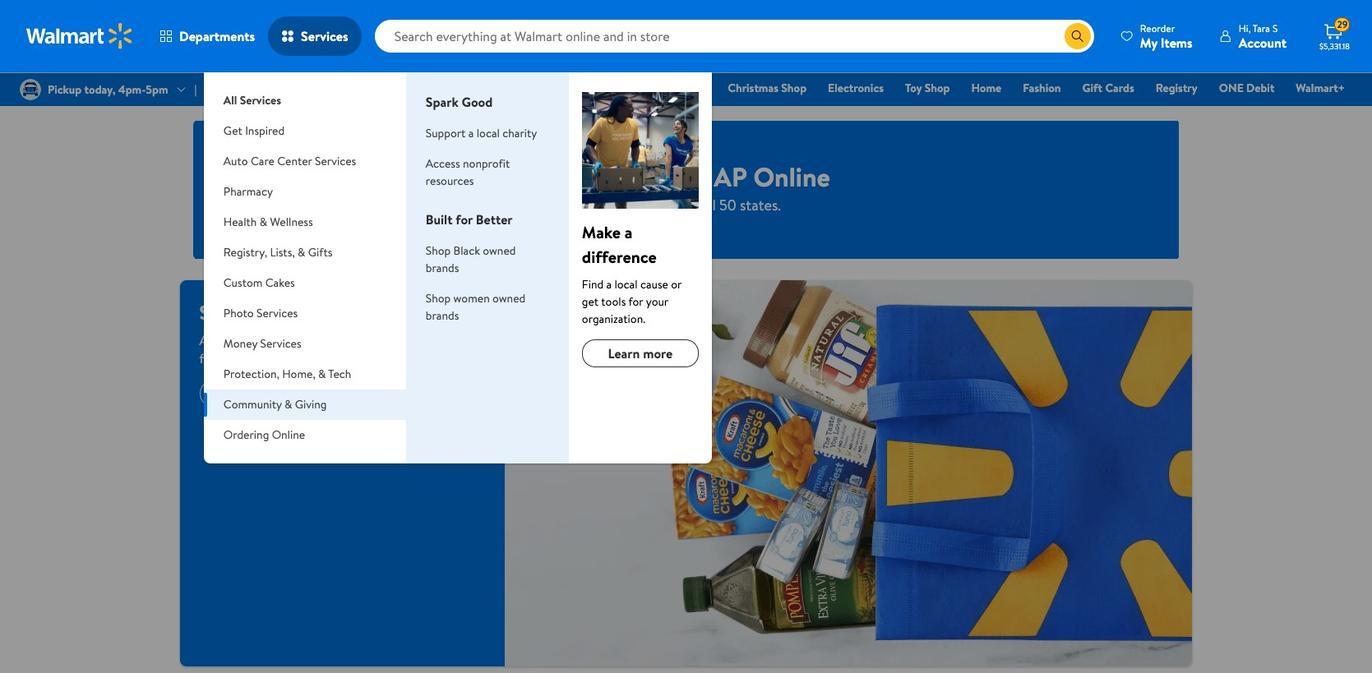 Task type: locate. For each thing, give the bounding box(es) containing it.
your inside snap & ebt cash accepted add an ebt card to your walmart account to use funds online.
[[311, 331, 336, 349]]

care
[[251, 153, 275, 169]]

Search search field
[[375, 20, 1094, 53]]

& left in
[[656, 158, 673, 194]]

& right photo
[[255, 298, 268, 326]]

owned down better
[[483, 243, 516, 259]]

spark
[[426, 93, 458, 111]]

1 vertical spatial brands
[[426, 307, 459, 324]]

account
[[1239, 33, 1287, 51]]

local up tools
[[614, 276, 638, 293]]

owned for shop women owned brands
[[492, 290, 525, 307]]

0 horizontal spatial your
[[311, 331, 336, 349]]

2 to from the left
[[439, 331, 451, 349]]

walmart+
[[1296, 80, 1345, 96]]

& inside snap & ebt cash accepted add an ebt card to your walmart account to use funds online.
[[255, 298, 268, 326]]

gift left finder
[[651, 80, 671, 96]]

accepted inside ebt cash & snap online now accepted in all 50 states.
[[624, 194, 683, 215]]

grocery
[[527, 80, 567, 96]]

0 vertical spatial your
[[646, 294, 668, 310]]

shop left black
[[426, 243, 451, 259]]

a for make
[[625, 221, 633, 243]]

now accepting ebt cash & snap online in all 50 states image
[[193, 121, 1179, 259]]

departments
[[179, 27, 255, 45]]

1 horizontal spatial a
[[606, 276, 612, 293]]

shop black owned brands
[[426, 243, 516, 276]]

card
[[267, 331, 292, 349], [236, 386, 258, 402]]

card down photo services
[[267, 331, 292, 349]]

1 vertical spatial for
[[628, 294, 643, 310]]

to down photo services dropdown button
[[295, 331, 308, 349]]

0 vertical spatial local
[[477, 125, 500, 141]]

hi,
[[1239, 21, 1251, 35]]

support a local charity link
[[426, 125, 537, 141]]

link card
[[213, 386, 258, 402]]

ebt inside ebt cash & snap online now accepted in all 50 states.
[[542, 158, 587, 194]]

for right built
[[456, 210, 473, 229]]

photo services
[[224, 305, 298, 321]]

0 horizontal spatial gift
[[651, 80, 671, 96]]

community & giving image
[[582, 92, 699, 209]]

2 vertical spatial a
[[606, 276, 612, 293]]

online right the 50
[[753, 158, 830, 194]]

shop women owned brands
[[426, 290, 525, 324]]

0 vertical spatial owned
[[483, 243, 516, 259]]

0 horizontal spatial local
[[477, 125, 500, 141]]

services for all services
[[240, 92, 281, 109]]

ebt right an on the left of page
[[242, 331, 264, 349]]

1 horizontal spatial to
[[439, 331, 451, 349]]

2 gift from the left
[[1082, 80, 1103, 96]]

1 vertical spatial online
[[272, 427, 305, 443]]

services
[[301, 27, 348, 45], [240, 92, 281, 109], [315, 153, 356, 169], [256, 305, 298, 321], [260, 335, 301, 352]]

services down cakes
[[256, 305, 298, 321]]

1 gift from the left
[[651, 80, 671, 96]]

cards
[[1105, 80, 1134, 96]]

services up protection, home, & tech
[[260, 335, 301, 352]]

gift inside 'link'
[[651, 80, 671, 96]]

1 horizontal spatial card
[[267, 331, 292, 349]]

tara
[[1253, 21, 1270, 35]]

0 vertical spatial ebt
[[542, 158, 587, 194]]

1 vertical spatial local
[[614, 276, 638, 293]]

services up all services link
[[301, 27, 348, 45]]

a right support
[[468, 125, 474, 141]]

shop women owned brands link
[[426, 290, 525, 324]]

gift left cards
[[1082, 80, 1103, 96]]

services right the all
[[240, 92, 281, 109]]

accepted left in
[[624, 194, 683, 215]]

1 brands from the top
[[426, 260, 459, 276]]

custom cakes
[[224, 275, 295, 291]]

0 horizontal spatial a
[[468, 125, 474, 141]]

a
[[468, 125, 474, 141], [625, 221, 633, 243], [606, 276, 612, 293]]

one
[[1219, 80, 1244, 96]]

toy
[[905, 80, 922, 96]]

one debit
[[1219, 80, 1275, 96]]

2 vertical spatial ebt
[[242, 331, 264, 349]]

shop left women
[[426, 290, 451, 307]]

shop inside shop black owned brands
[[426, 243, 451, 259]]

in
[[687, 194, 698, 215]]

1 horizontal spatial your
[[646, 294, 668, 310]]

auto care center services
[[224, 153, 356, 169]]

your down cash on the left
[[311, 331, 336, 349]]

services right center at left
[[315, 153, 356, 169]]

money services
[[224, 335, 301, 352]]

tools
[[601, 294, 626, 310]]

protection,
[[224, 366, 279, 382]]

a up difference at the left top of the page
[[625, 221, 633, 243]]

accepted
[[624, 194, 683, 215], [354, 298, 433, 326]]

health
[[224, 214, 257, 230]]

money
[[224, 335, 257, 352]]

states.
[[740, 194, 781, 215]]

2 horizontal spatial a
[[625, 221, 633, 243]]

1 horizontal spatial gift
[[1082, 80, 1103, 96]]

1 vertical spatial accepted
[[354, 298, 433, 326]]

gift
[[651, 80, 671, 96], [1082, 80, 1103, 96]]

get inspired
[[224, 123, 285, 139]]

owned inside shop women owned brands
[[492, 290, 525, 307]]

1 vertical spatial owned
[[492, 290, 525, 307]]

owned right women
[[492, 290, 525, 307]]

lists,
[[270, 244, 295, 261]]

accepted inside snap & ebt cash accepted add an ebt card to your walmart account to use funds online.
[[354, 298, 433, 326]]

50
[[719, 194, 736, 215]]

account
[[390, 331, 436, 349]]

snap inside snap & ebt cash accepted add an ebt card to your walmart account to use funds online.
[[199, 298, 250, 326]]

0 horizontal spatial ebt
[[242, 331, 264, 349]]

all
[[702, 194, 716, 215]]

0 vertical spatial snap
[[680, 158, 747, 194]]

gift cards link
[[1075, 79, 1142, 97]]

0 horizontal spatial snap
[[199, 298, 250, 326]]

1 horizontal spatial ebt
[[273, 298, 307, 326]]

online inside ebt cash & snap online now accepted in all 50 states.
[[753, 158, 830, 194]]

gift for gift cards
[[1082, 80, 1103, 96]]

brands for black
[[426, 260, 459, 276]]

nonprofit
[[463, 155, 510, 172]]

brands inside shop women owned brands
[[426, 307, 459, 324]]

Walmart Site-Wide search field
[[375, 20, 1094, 53]]

1 horizontal spatial snap
[[680, 158, 747, 194]]

owned for shop black owned brands
[[483, 243, 516, 259]]

0 horizontal spatial accepted
[[354, 298, 433, 326]]

ebt down cakes
[[273, 298, 307, 326]]

1 horizontal spatial online
[[753, 158, 830, 194]]

1 horizontal spatial for
[[628, 294, 643, 310]]

to left use
[[439, 331, 451, 349]]

0 horizontal spatial card
[[236, 386, 258, 402]]

cash
[[311, 298, 349, 326]]

all services link
[[204, 72, 406, 116]]

2 brands from the top
[[426, 307, 459, 324]]

walmart+ link
[[1289, 79, 1352, 97]]

snap & ebt cash accepted add an ebt card to your walmart account to use funds online.
[[199, 298, 473, 368]]

1 vertical spatial ebt
[[273, 298, 307, 326]]

owned
[[483, 243, 516, 259], [492, 290, 525, 307]]

1 vertical spatial snap
[[199, 298, 250, 326]]

2 horizontal spatial ebt
[[542, 158, 587, 194]]

for inside make a difference find a local cause or get tools for your organization.
[[628, 294, 643, 310]]

a right find
[[606, 276, 612, 293]]

ebt cash & snap online now accepted in all 50 states.
[[542, 158, 830, 215]]

more
[[643, 344, 673, 363]]

card down protection,
[[236, 386, 258, 402]]

$5,331.18
[[1320, 40, 1350, 52]]

accepted up account
[[354, 298, 433, 326]]

wellness
[[270, 214, 313, 230]]

registry, lists, & gifts button
[[204, 238, 406, 268]]

0 vertical spatial brands
[[426, 260, 459, 276]]

0 horizontal spatial for
[[456, 210, 473, 229]]

0 vertical spatial for
[[456, 210, 473, 229]]

0 horizontal spatial online
[[272, 427, 305, 443]]

brands up use
[[426, 307, 459, 324]]

1 horizontal spatial local
[[614, 276, 638, 293]]

1 vertical spatial your
[[311, 331, 336, 349]]

reorder
[[1140, 21, 1175, 35]]

ebt left now
[[542, 158, 587, 194]]

local up nonprofit
[[477, 125, 500, 141]]

link
[[213, 386, 234, 402]]

online down community & giving
[[272, 427, 305, 443]]

protection, home, & tech
[[224, 366, 351, 382]]

clear search field text image
[[1045, 29, 1058, 42]]

for right tools
[[628, 294, 643, 310]]

brands inside shop black owned brands
[[426, 260, 459, 276]]

1 horizontal spatial accepted
[[624, 194, 683, 215]]

learn more link
[[582, 340, 699, 368]]

brands down black
[[426, 260, 459, 276]]

& left gifts
[[298, 244, 305, 261]]

finder
[[674, 80, 706, 96]]

custom
[[224, 275, 263, 291]]

use
[[454, 331, 473, 349]]

your down cause
[[646, 294, 668, 310]]

0 vertical spatial a
[[468, 125, 474, 141]]

christmas
[[728, 80, 779, 96]]

good
[[462, 93, 493, 111]]

brands for women
[[426, 307, 459, 324]]

brands
[[426, 260, 459, 276], [426, 307, 459, 324]]

0 vertical spatial accepted
[[624, 194, 683, 215]]

0 vertical spatial card
[[267, 331, 292, 349]]

0 vertical spatial online
[[753, 158, 830, 194]]

&
[[570, 80, 578, 96], [656, 158, 673, 194], [260, 214, 267, 230], [298, 244, 305, 261], [255, 298, 268, 326], [318, 366, 326, 382], [285, 396, 292, 413]]

owned inside shop black owned brands
[[483, 243, 516, 259]]

home link
[[964, 79, 1009, 97]]

deals
[[478, 80, 506, 96]]

1 vertical spatial a
[[625, 221, 633, 243]]

ordering
[[224, 427, 269, 443]]

1 vertical spatial card
[[236, 386, 258, 402]]

0 horizontal spatial to
[[295, 331, 308, 349]]

walmart image
[[26, 23, 133, 49]]



Task type: describe. For each thing, give the bounding box(es) containing it.
ordering online
[[224, 427, 305, 443]]

custom cakes button
[[204, 268, 406, 298]]

add
[[199, 331, 222, 349]]

your inside make a difference find a local cause or get tools for your organization.
[[646, 294, 668, 310]]

registry, lists, & gifts
[[224, 244, 332, 261]]

electronics
[[828, 80, 884, 96]]

29
[[1337, 17, 1348, 31]]

health & wellness button
[[204, 207, 406, 238]]

auto care center services button
[[204, 146, 406, 177]]

my
[[1140, 33, 1158, 51]]

inspired
[[245, 123, 285, 139]]

community
[[224, 396, 282, 413]]

toy shop link
[[898, 79, 957, 97]]

gift finder link
[[644, 79, 714, 97]]

shop black owned brands link
[[426, 243, 516, 276]]

make a difference find a local cause or get tools for your organization.
[[582, 221, 682, 327]]

spark good
[[426, 93, 493, 111]]

now
[[591, 194, 621, 215]]

cakes
[[265, 275, 295, 291]]

deals link
[[471, 79, 513, 97]]

services for money services
[[260, 335, 301, 352]]

women
[[454, 290, 490, 307]]

a for support
[[468, 125, 474, 141]]

all services
[[224, 92, 281, 109]]

access nonprofit resources
[[426, 155, 510, 189]]

fashion link
[[1015, 79, 1068, 97]]

link card link
[[199, 381, 271, 407]]

christmas shop
[[728, 80, 807, 96]]

money services button
[[204, 329, 406, 359]]

gifts
[[308, 244, 332, 261]]

better
[[476, 210, 513, 229]]

online.
[[234, 349, 271, 368]]

organization.
[[582, 311, 645, 327]]

resources
[[426, 173, 474, 189]]

1 to from the left
[[295, 331, 308, 349]]

gift cards
[[1082, 80, 1134, 96]]

card inside snap & ebt cash accepted add an ebt card to your walmart account to use funds online.
[[267, 331, 292, 349]]

& left tech
[[318, 366, 326, 382]]

grocery & essentials
[[527, 80, 630, 96]]

access nonprofit resources link
[[426, 155, 510, 189]]

departments button
[[146, 16, 268, 56]]

make
[[582, 221, 621, 243]]

s
[[1273, 21, 1278, 35]]

built for better
[[426, 210, 513, 229]]

toy shop
[[905, 80, 950, 96]]

photo services button
[[204, 298, 406, 329]]

giving
[[295, 396, 327, 413]]

registry link
[[1148, 79, 1205, 97]]

& inside ebt cash & snap online now accepted in all 50 states.
[[656, 158, 673, 194]]

shop right christmas on the right top of the page
[[781, 80, 807, 96]]

photo
[[224, 305, 254, 321]]

electronics link
[[821, 79, 891, 97]]

protection, home, & tech button
[[204, 359, 406, 390]]

cash
[[593, 158, 649, 194]]

local inside make a difference find a local cause or get tools for your organization.
[[614, 276, 638, 293]]

pharmacy button
[[204, 177, 406, 207]]

reorder my items
[[1140, 21, 1193, 51]]

registry
[[1156, 80, 1198, 96]]

learn
[[608, 344, 640, 363]]

community & giving
[[224, 396, 327, 413]]

grocery & essentials link
[[520, 79, 637, 97]]

support a local charity
[[426, 125, 537, 141]]

learn more
[[608, 344, 673, 363]]

search icon image
[[1071, 30, 1084, 43]]

snap inside ebt cash & snap online now accepted in all 50 states.
[[680, 158, 747, 194]]

auto
[[224, 153, 248, 169]]

shop right toy
[[925, 80, 950, 96]]

walmart
[[339, 331, 387, 349]]

home,
[[282, 366, 316, 382]]

one debit link
[[1212, 79, 1282, 97]]

community & giving button
[[204, 390, 406, 420]]

& right grocery
[[570, 80, 578, 96]]

& left giving
[[285, 396, 292, 413]]

services inside popup button
[[301, 27, 348, 45]]

find
[[582, 276, 604, 293]]

built
[[426, 210, 452, 229]]

tech
[[328, 366, 351, 382]]

gift for gift finder
[[651, 80, 671, 96]]

get
[[224, 123, 242, 139]]

items
[[1161, 33, 1193, 51]]

essentials
[[581, 80, 630, 96]]

get inspired button
[[204, 116, 406, 146]]

services for photo services
[[256, 305, 298, 321]]

hi, tara s account
[[1239, 21, 1287, 51]]

charity
[[503, 125, 537, 141]]

services inside "dropdown button"
[[315, 153, 356, 169]]

online inside dropdown button
[[272, 427, 305, 443]]

or
[[671, 276, 682, 293]]

ordering online button
[[204, 420, 406, 451]]

& right health
[[260, 214, 267, 230]]

shop inside shop women owned brands
[[426, 290, 451, 307]]

get
[[582, 294, 599, 310]]



Task type: vqa. For each thing, say whether or not it's contained in the screenshot.
bottom Santee
no



